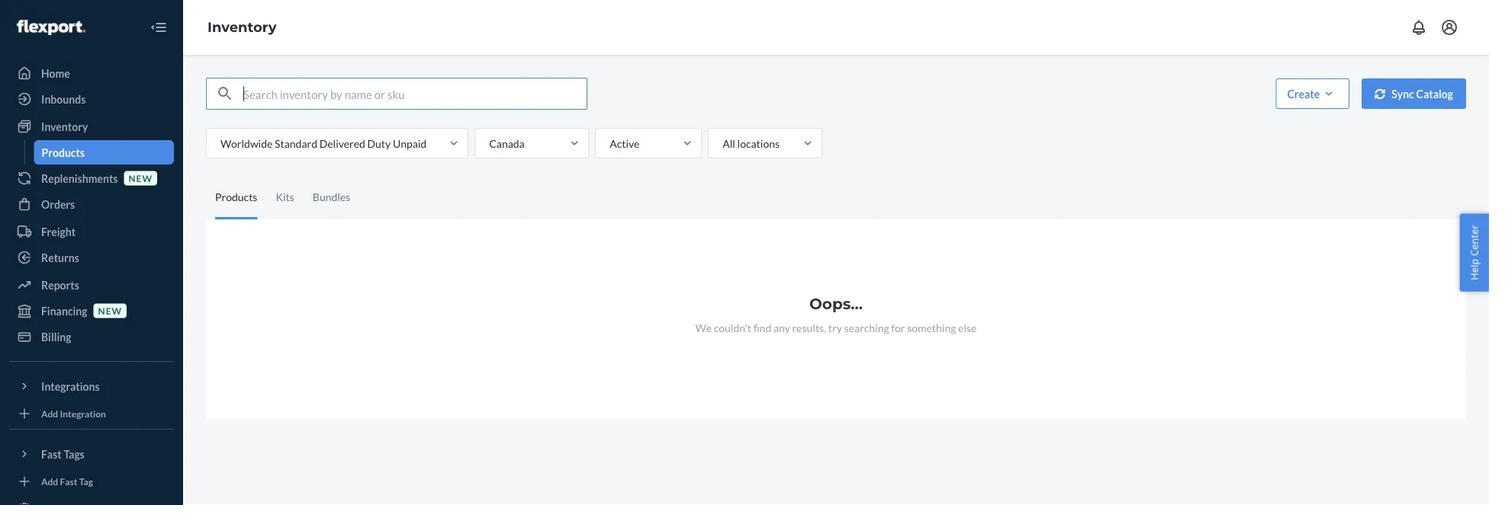 Task type: locate. For each thing, give the bounding box(es) containing it.
1 vertical spatial add
[[41, 476, 58, 488]]

add for add integration
[[41, 409, 58, 420]]

add down fast tags
[[41, 476, 58, 488]]

tags
[[64, 448, 85, 461]]

products left kits
[[215, 191, 257, 204]]

couldn't
[[714, 322, 752, 335]]

integration
[[60, 409, 106, 420]]

0 vertical spatial products
[[42, 146, 85, 159]]

add left integration
[[41, 409, 58, 420]]

fast left tags
[[41, 448, 62, 461]]

billing
[[41, 331, 71, 344]]

products inside products link
[[42, 146, 85, 159]]

reports
[[41, 279, 79, 292]]

inventory
[[208, 19, 277, 36], [41, 120, 88, 133]]

1 add from the top
[[41, 409, 58, 420]]

add integration link
[[9, 405, 174, 424]]

locations
[[738, 137, 780, 150]]

1 horizontal spatial inventory link
[[208, 19, 277, 36]]

0 vertical spatial inventory link
[[208, 19, 277, 36]]

for
[[891, 322, 905, 335]]

flexport logo image
[[17, 20, 85, 35]]

1 horizontal spatial inventory
[[208, 19, 277, 36]]

orders link
[[9, 192, 174, 217]]

1 horizontal spatial products
[[215, 191, 257, 204]]

fast
[[41, 448, 62, 461], [60, 476, 77, 488]]

products
[[42, 146, 85, 159], [215, 191, 257, 204]]

2 add from the top
[[41, 476, 58, 488]]

0 horizontal spatial inventory
[[41, 120, 88, 133]]

any
[[774, 322, 790, 335]]

0 vertical spatial inventory
[[208, 19, 277, 36]]

returns link
[[9, 246, 174, 270]]

add fast tag link
[[9, 473, 174, 491]]

new down products link
[[129, 173, 153, 184]]

results,
[[792, 322, 827, 335]]

we
[[696, 322, 712, 335]]

home
[[41, 67, 70, 80]]

returns
[[41, 251, 79, 264]]

financing
[[41, 305, 87, 318]]

fast left 'tag'
[[60, 476, 77, 488]]

add
[[41, 409, 58, 420], [41, 476, 58, 488]]

something
[[907, 322, 956, 335]]

all
[[723, 137, 736, 150]]

reports link
[[9, 273, 174, 298]]

try
[[829, 322, 842, 335]]

0 vertical spatial fast
[[41, 448, 62, 461]]

oops...
[[810, 295, 863, 314]]

help center button
[[1460, 214, 1490, 292]]

sync
[[1392, 87, 1415, 100]]

else
[[958, 322, 977, 335]]

sync alt image
[[1375, 89, 1386, 99]]

add integration
[[41, 409, 106, 420]]

1 vertical spatial new
[[98, 306, 122, 317]]

0 horizontal spatial inventory link
[[9, 114, 174, 139]]

1 vertical spatial inventory
[[41, 120, 88, 133]]

integrations
[[41, 380, 100, 393]]

inbounds link
[[9, 87, 174, 111]]

inventory link
[[208, 19, 277, 36], [9, 114, 174, 139]]

fast tags
[[41, 448, 85, 461]]

1 vertical spatial inventory link
[[9, 114, 174, 139]]

close navigation image
[[150, 18, 168, 37]]

products up replenishments
[[42, 146, 85, 159]]

freight
[[41, 225, 76, 238]]

new
[[129, 173, 153, 184], [98, 306, 122, 317]]

0 vertical spatial new
[[129, 173, 153, 184]]

billing link
[[9, 325, 174, 349]]

Search inventory by name or sku text field
[[243, 79, 587, 109]]

0 vertical spatial add
[[41, 409, 58, 420]]

new down reports link
[[98, 306, 122, 317]]

1 horizontal spatial new
[[129, 173, 153, 184]]

0 horizontal spatial new
[[98, 306, 122, 317]]

0 horizontal spatial products
[[42, 146, 85, 159]]

add fast tag
[[41, 476, 93, 488]]

home link
[[9, 61, 174, 85]]

sync catalog button
[[1362, 79, 1467, 109]]

searching
[[844, 322, 889, 335]]



Task type: describe. For each thing, give the bounding box(es) containing it.
new for financing
[[98, 306, 122, 317]]

worldwide
[[221, 137, 273, 150]]

catalog
[[1417, 87, 1454, 100]]

freight link
[[9, 220, 174, 244]]

open account menu image
[[1441, 18, 1459, 37]]

bundles
[[313, 191, 350, 204]]

duty
[[367, 137, 391, 150]]

worldwide standard delivered duty unpaid
[[221, 137, 427, 150]]

1 vertical spatial products
[[215, 191, 257, 204]]

help
[[1468, 259, 1481, 281]]

inbounds
[[41, 93, 86, 106]]

kits
[[276, 191, 294, 204]]

replenishments
[[41, 172, 118, 185]]

help center
[[1468, 225, 1481, 281]]

fast inside dropdown button
[[41, 448, 62, 461]]

unpaid
[[393, 137, 427, 150]]

create button
[[1276, 79, 1350, 109]]

active
[[610, 137, 640, 150]]

fast tags button
[[9, 443, 174, 467]]

integrations button
[[9, 375, 174, 399]]

1 vertical spatial fast
[[60, 476, 77, 488]]

add for add fast tag
[[41, 476, 58, 488]]

orders
[[41, 198, 75, 211]]

new for replenishments
[[129, 173, 153, 184]]

create
[[1288, 87, 1320, 100]]

find
[[754, 322, 772, 335]]

tag
[[79, 476, 93, 488]]

products link
[[34, 140, 174, 165]]

all locations
[[723, 137, 780, 150]]

center
[[1468, 225, 1481, 257]]

open notifications image
[[1410, 18, 1428, 37]]

sync catalog
[[1392, 87, 1454, 100]]

canada
[[489, 137, 525, 150]]

standard
[[275, 137, 317, 150]]

we couldn't find any results, try searching for something else
[[696, 322, 977, 335]]

delivered
[[319, 137, 365, 150]]



Task type: vqa. For each thing, say whether or not it's contained in the screenshot.
'try'
yes



